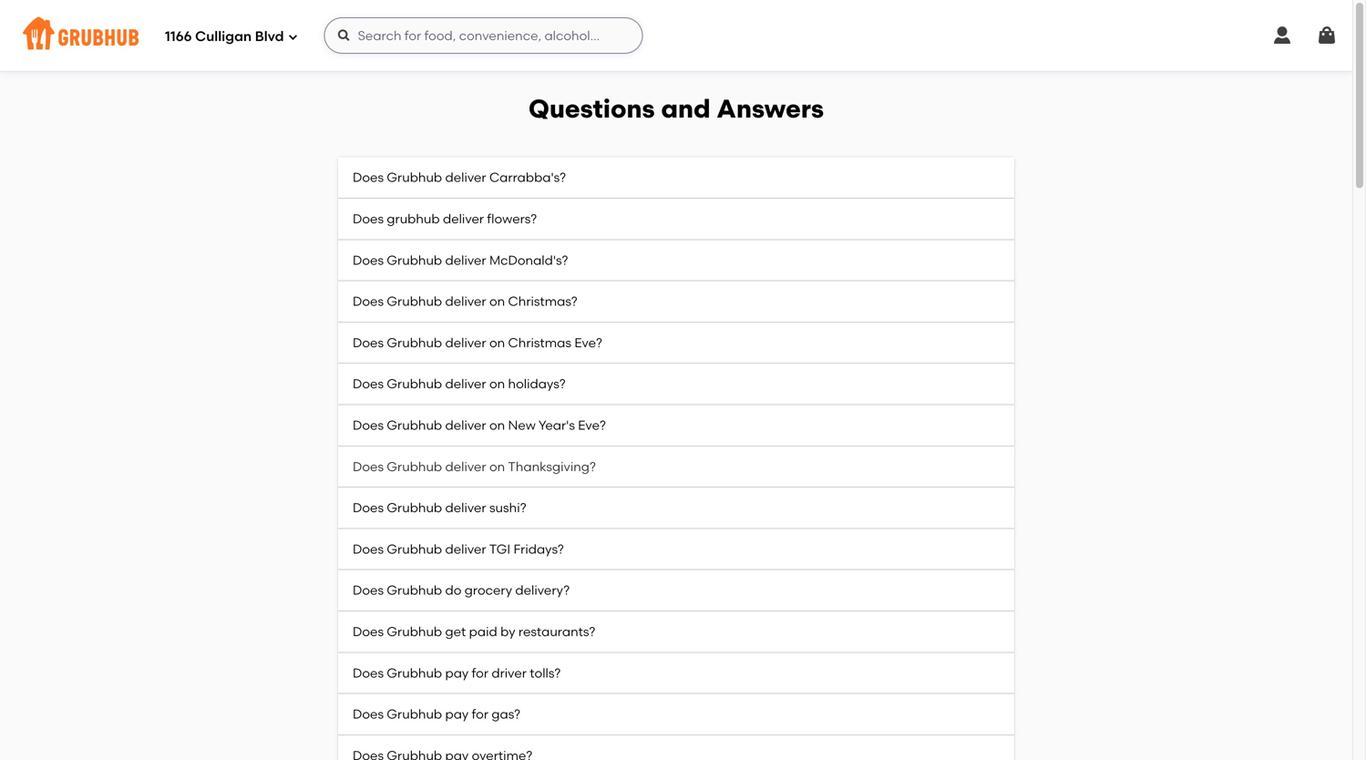 Task type: locate. For each thing, give the bounding box(es) containing it.
7 does from the top
[[353, 417, 384, 433]]

deliver up does grubhub deliver flowers?
[[445, 170, 486, 185]]

eve?
[[574, 335, 602, 350], [578, 417, 606, 433]]

grubhub for does grubhub deliver on thanksgiving?
[[387, 459, 442, 474]]

10 does from the top
[[353, 541, 384, 557]]

on inside does grubhub deliver on christmas? "link"
[[489, 294, 505, 309]]

11 grubhub from the top
[[387, 624, 442, 639]]

answers
[[717, 93, 824, 124]]

grubhub
[[387, 170, 442, 185], [387, 252, 442, 268], [387, 294, 442, 309], [387, 335, 442, 350], [387, 376, 442, 392], [387, 417, 442, 433], [387, 459, 442, 474], [387, 500, 442, 515], [387, 541, 442, 557], [387, 583, 442, 598], [387, 624, 442, 639], [387, 665, 442, 681], [387, 706, 442, 722]]

grubhub inside does grubhub pay for gas? link
[[387, 706, 442, 722]]

restaurants?
[[519, 624, 595, 639]]

does grubhub pay for gas?
[[353, 706, 521, 722]]

grubhub inside does grubhub pay for driver tolls? link
[[387, 665, 442, 681]]

year's
[[539, 417, 575, 433]]

deliver for does grubhub deliver mcdonald's?
[[445, 252, 486, 268]]

13 does from the top
[[353, 665, 384, 681]]

do
[[445, 583, 462, 598]]

on left holidays?
[[489, 376, 505, 392]]

grubhub inside does grubhub deliver mcdonald's? 'link'
[[387, 252, 442, 268]]

for for driver
[[472, 665, 489, 681]]

grubhub down does grubhub deliver mcdonald's?
[[387, 294, 442, 309]]

mcdonald's?
[[489, 252, 568, 268]]

on inside does grubhub deliver on thanksgiving? link
[[489, 459, 505, 474]]

on inside does grubhub deliver on holidays? link
[[489, 376, 505, 392]]

on inside does grubhub deliver on new year's eve? link
[[489, 417, 505, 433]]

does grubhub deliver flowers? link
[[338, 199, 1014, 240]]

8 does from the top
[[353, 459, 384, 474]]

does inside "link"
[[353, 294, 384, 309]]

paid
[[469, 624, 497, 639]]

6 does from the top
[[353, 376, 384, 392]]

does grubhub deliver mcdonald's? link
[[338, 240, 1014, 281]]

svg image
[[1271, 25, 1293, 46], [337, 28, 351, 43], [288, 31, 299, 42]]

for left driver at the left bottom
[[472, 665, 489, 681]]

grubhub left get
[[387, 624, 442, 639]]

grubhub inside does grubhub deliver on thanksgiving? link
[[387, 459, 442, 474]]

get
[[445, 624, 466, 639]]

driver
[[492, 665, 527, 681]]

grubhub down 'does grubhub deliver sushi?'
[[387, 541, 442, 557]]

deliver for does grubhub deliver on new year's eve?
[[445, 417, 486, 433]]

eve? right year's
[[578, 417, 606, 433]]

deliver
[[445, 170, 486, 185], [443, 211, 484, 226], [445, 252, 486, 268], [445, 294, 486, 309], [445, 335, 486, 350], [445, 376, 486, 392], [445, 417, 486, 433], [445, 459, 486, 474], [445, 500, 486, 515], [445, 541, 486, 557]]

3 does from the top
[[353, 252, 384, 268]]

on left christmas?
[[489, 294, 505, 309]]

does grubhub deliver carrabba's?
[[353, 170, 566, 185]]

1 horizontal spatial svg image
[[337, 28, 351, 43]]

10 grubhub from the top
[[387, 583, 442, 598]]

does for does grubhub get paid by restaurants?
[[353, 624, 384, 639]]

does grubhub pay for driver tolls? link
[[338, 653, 1014, 694]]

grubhub down grubhub
[[387, 252, 442, 268]]

does inside 'link'
[[353, 252, 384, 268]]

on for christmas?
[[489, 294, 505, 309]]

delivery?
[[515, 583, 570, 598]]

does
[[353, 170, 384, 185], [353, 211, 384, 226], [353, 252, 384, 268], [353, 294, 384, 309], [353, 335, 384, 350], [353, 376, 384, 392], [353, 417, 384, 433], [353, 459, 384, 474], [353, 500, 384, 515], [353, 541, 384, 557], [353, 583, 384, 598], [353, 624, 384, 639], [353, 665, 384, 681], [353, 706, 384, 722]]

deliver down 'does grubhub deliver on holidays?'
[[445, 417, 486, 433]]

1 for from the top
[[472, 665, 489, 681]]

grubhub inside does grubhub do grocery delivery? link
[[387, 583, 442, 598]]

does for does grubhub pay for gas?
[[353, 706, 384, 722]]

does grubhub pay for driver tolls?
[[353, 665, 561, 681]]

on inside does grubhub deliver on christmas eve? link
[[489, 335, 505, 350]]

eve? right christmas
[[574, 335, 602, 350]]

grubhub inside does grubhub deliver on new year's eve? link
[[387, 417, 442, 433]]

grubhub for does grubhub deliver on new year's eve?
[[387, 417, 442, 433]]

does grubhub deliver on new year's eve? link
[[338, 405, 1014, 446]]

1 vertical spatial for
[[472, 706, 489, 722]]

1 on from the top
[[489, 294, 505, 309]]

pay down get
[[445, 665, 469, 681]]

grubhub for does grubhub do grocery delivery?
[[387, 583, 442, 598]]

0 vertical spatial pay
[[445, 665, 469, 681]]

on for christmas
[[489, 335, 505, 350]]

9 does from the top
[[353, 500, 384, 515]]

2 for from the top
[[472, 706, 489, 722]]

12 does from the top
[[353, 624, 384, 639]]

eve? inside does grubhub deliver on new year's eve? link
[[578, 417, 606, 433]]

grubhub inside does grubhub deliver on christmas? "link"
[[387, 294, 442, 309]]

deliver up does grubhub deliver tgi fridays?
[[445, 500, 486, 515]]

on left christmas
[[489, 335, 505, 350]]

1 grubhub from the top
[[387, 170, 442, 185]]

does for does grubhub deliver on new year's eve?
[[353, 417, 384, 433]]

does grubhub deliver carrabba's? link
[[338, 157, 1014, 199]]

does grubhub do grocery delivery?
[[353, 583, 570, 598]]

on up sushi?
[[489, 459, 505, 474]]

grocery
[[465, 583, 512, 598]]

grubhub for does grubhub get paid by restaurants?
[[387, 624, 442, 639]]

0 vertical spatial eve?
[[574, 335, 602, 350]]

7 grubhub from the top
[[387, 459, 442, 474]]

blvd
[[255, 28, 284, 45]]

does grubhub deliver on holidays?
[[353, 376, 566, 392]]

1 pay from the top
[[445, 665, 469, 681]]

does grubhub deliver on new year's eve?
[[353, 417, 606, 433]]

does for does grubhub deliver flowers?
[[353, 211, 384, 226]]

2 on from the top
[[489, 335, 505, 350]]

does grubhub deliver on thanksgiving? link
[[338, 446, 1014, 488]]

4 grubhub from the top
[[387, 335, 442, 350]]

12 grubhub from the top
[[387, 665, 442, 681]]

grubhub for does grubhub deliver on holidays?
[[387, 376, 442, 392]]

deliver down does grubhub deliver on christmas eve?
[[445, 376, 486, 392]]

0 horizontal spatial svg image
[[288, 31, 299, 42]]

for
[[472, 665, 489, 681], [472, 706, 489, 722]]

grubhub inside does grubhub deliver tgi fridays? link
[[387, 541, 442, 557]]

culligan
[[195, 28, 252, 45]]

2 does from the top
[[353, 211, 384, 226]]

grubhub for does grubhub deliver mcdonald's?
[[387, 252, 442, 268]]

deliver down does grubhub deliver on new year's eve?
[[445, 459, 486, 474]]

grubhub up does grubhub deliver tgi fridays?
[[387, 500, 442, 515]]

questions and answers
[[529, 93, 824, 124]]

0 vertical spatial for
[[472, 665, 489, 681]]

5 does from the top
[[353, 335, 384, 350]]

for left gas?
[[472, 706, 489, 722]]

does for does grubhub do grocery delivery?
[[353, 583, 384, 598]]

on for thanksgiving?
[[489, 459, 505, 474]]

deliver left tgi
[[445, 541, 486, 557]]

pay down does grubhub pay for driver tolls?
[[445, 706, 469, 722]]

9 grubhub from the top
[[387, 541, 442, 557]]

on left new in the bottom left of the page
[[489, 417, 505, 433]]

grubhub up grubhub
[[387, 170, 442, 185]]

does for does grubhub deliver on holidays?
[[353, 376, 384, 392]]

1 vertical spatial eve?
[[578, 417, 606, 433]]

does for does grubhub deliver on thanksgiving?
[[353, 459, 384, 474]]

grubhub for does grubhub deliver on christmas eve?
[[387, 335, 442, 350]]

3 on from the top
[[489, 376, 505, 392]]

grubhub inside does grubhub deliver on christmas eve? link
[[387, 335, 442, 350]]

deliver down does grubhub deliver mcdonald's?
[[445, 294, 486, 309]]

grubhub down does grubhub deliver on christmas eve?
[[387, 376, 442, 392]]

does grubhub deliver flowers?
[[353, 211, 537, 226]]

2 pay from the top
[[445, 706, 469, 722]]

grubhub inside does grubhub deliver on holidays? link
[[387, 376, 442, 392]]

deliver for does grubhub deliver on holidays?
[[445, 376, 486, 392]]

grubhub for does grubhub pay for driver tolls?
[[387, 665, 442, 681]]

grubhub down does grubhub pay for driver tolls?
[[387, 706, 442, 722]]

deliver inside 'link'
[[445, 252, 486, 268]]

does grubhub deliver sushi?
[[353, 500, 527, 515]]

grubhub inside does grubhub deliver carrabba's? link
[[387, 170, 442, 185]]

6 grubhub from the top
[[387, 417, 442, 433]]

4 does from the top
[[353, 294, 384, 309]]

grubhub up 'does grubhub deliver on holidays?'
[[387, 335, 442, 350]]

deliver up does grubhub deliver on christmas?
[[445, 252, 486, 268]]

grubhub left do
[[387, 583, 442, 598]]

13 grubhub from the top
[[387, 706, 442, 722]]

8 grubhub from the top
[[387, 500, 442, 515]]

does for does grubhub deliver carrabba's?
[[353, 170, 384, 185]]

does for does grubhub deliver on christmas?
[[353, 294, 384, 309]]

grubhub inside the does grubhub deliver sushi? link
[[387, 500, 442, 515]]

pay
[[445, 665, 469, 681], [445, 706, 469, 722]]

christmas
[[508, 335, 571, 350]]

3 grubhub from the top
[[387, 294, 442, 309]]

does for does grubhub deliver on christmas eve?
[[353, 335, 384, 350]]

1 does from the top
[[353, 170, 384, 185]]

2 horizontal spatial svg image
[[1271, 25, 1293, 46]]

deliver for does grubhub deliver sushi?
[[445, 500, 486, 515]]

deliver inside "link"
[[445, 294, 486, 309]]

grubhub for does grubhub deliver sushi?
[[387, 500, 442, 515]]

thanksgiving?
[[508, 459, 596, 474]]

new
[[508, 417, 536, 433]]

deliver for does grubhub deliver on thanksgiving?
[[445, 459, 486, 474]]

4 on from the top
[[489, 417, 505, 433]]

on
[[489, 294, 505, 309], [489, 335, 505, 350], [489, 376, 505, 392], [489, 417, 505, 433], [489, 459, 505, 474]]

grubhub up 'does grubhub deliver sushi?'
[[387, 459, 442, 474]]

5 grubhub from the top
[[387, 376, 442, 392]]

grubhub inside does grubhub get paid by restaurants? link
[[387, 624, 442, 639]]

grubhub down 'does grubhub deliver on holidays?'
[[387, 417, 442, 433]]

does for does grubhub pay for driver tolls?
[[353, 665, 384, 681]]

1 vertical spatial pay
[[445, 706, 469, 722]]

2 grubhub from the top
[[387, 252, 442, 268]]

deliver down does grubhub deliver on christmas?
[[445, 335, 486, 350]]

14 does from the top
[[353, 706, 384, 722]]

does grubhub do grocery delivery? link
[[338, 570, 1014, 612]]

11 does from the top
[[353, 583, 384, 598]]

5 on from the top
[[489, 459, 505, 474]]

grubhub up does grubhub pay for gas? at the left of the page
[[387, 665, 442, 681]]

deliver up does grubhub deliver mcdonald's?
[[443, 211, 484, 226]]



Task type: vqa. For each thing, say whether or not it's contained in the screenshot.
Grubhub for Does Grubhub deliver on holidays?
yes



Task type: describe. For each thing, give the bounding box(es) containing it.
deliver for does grubhub deliver tgi fridays?
[[445, 541, 486, 557]]

1166 culligan blvd
[[165, 28, 284, 45]]

svg image
[[1316, 25, 1338, 46]]

and
[[661, 93, 710, 124]]

does grubhub deliver on christmas eve? link
[[338, 323, 1014, 364]]

deliver for does grubhub deliver flowers?
[[443, 211, 484, 226]]

holidays?
[[508, 376, 566, 392]]

does grubhub pay for gas? link
[[338, 694, 1014, 735]]

does for does grubhub deliver mcdonald's?
[[353, 252, 384, 268]]

questions
[[529, 93, 655, 124]]

grubhub for does grubhub deliver tgi fridays?
[[387, 541, 442, 557]]

tgi
[[489, 541, 511, 557]]

grubhub
[[387, 211, 440, 226]]

christmas?
[[508, 294, 578, 309]]

does grubhub deliver mcdonald's?
[[353, 252, 568, 268]]

does grubhub deliver tgi fridays? link
[[338, 529, 1014, 570]]

on for holidays?
[[489, 376, 505, 392]]

main navigation navigation
[[0, 0, 1353, 71]]

Search for food, convenience, alcohol... search field
[[324, 17, 643, 54]]

tolls?
[[530, 665, 561, 681]]

on for new
[[489, 417, 505, 433]]

1166
[[165, 28, 192, 45]]

does grubhub get paid by restaurants? link
[[338, 612, 1014, 653]]

does grubhub deliver tgi fridays?
[[353, 541, 564, 557]]

does grubhub get paid by restaurants?
[[353, 624, 595, 639]]

does for does grubhub deliver sushi?
[[353, 500, 384, 515]]

gas?
[[492, 706, 521, 722]]

deliver for does grubhub deliver on christmas eve?
[[445, 335, 486, 350]]

flowers?
[[487, 211, 537, 226]]

sushi?
[[489, 500, 527, 515]]

fridays?
[[514, 541, 564, 557]]

does grubhub deliver sushi? link
[[338, 488, 1014, 529]]

eve? inside does grubhub deliver on christmas eve? link
[[574, 335, 602, 350]]

pay for driver
[[445, 665, 469, 681]]

for for gas?
[[472, 706, 489, 722]]

does for does grubhub deliver tgi fridays?
[[353, 541, 384, 557]]

pay for gas?
[[445, 706, 469, 722]]

carrabba's?
[[489, 170, 566, 185]]

does grubhub deliver on holidays? link
[[338, 364, 1014, 405]]

does grubhub deliver on christmas?
[[353, 294, 578, 309]]

does grubhub deliver on christmas? link
[[338, 281, 1014, 323]]

does grubhub deliver on thanksgiving?
[[353, 459, 596, 474]]

does grubhub deliver on christmas eve?
[[353, 335, 602, 350]]

grubhub for does grubhub deliver carrabba's?
[[387, 170, 442, 185]]

deliver for does grubhub deliver on christmas?
[[445, 294, 486, 309]]

grubhub for does grubhub pay for gas?
[[387, 706, 442, 722]]

deliver for does grubhub deliver carrabba's?
[[445, 170, 486, 185]]

grubhub for does grubhub deliver on christmas?
[[387, 294, 442, 309]]

by
[[500, 624, 515, 639]]



